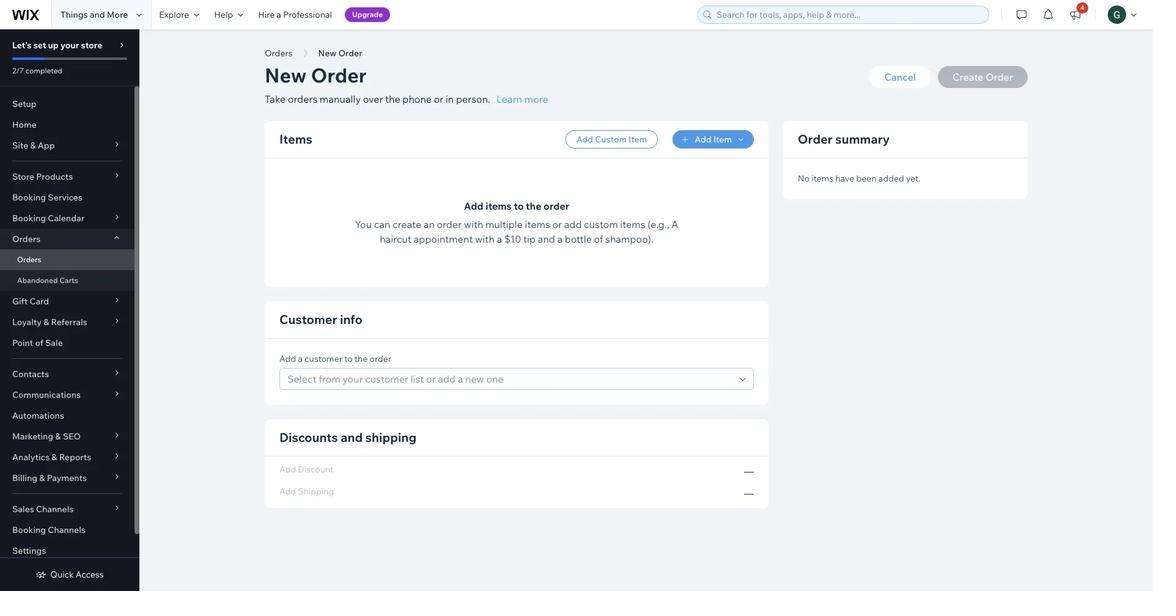 Task type: locate. For each thing, give the bounding box(es) containing it.
upgrade
[[352, 10, 383, 19]]

1 booking from the top
[[12, 192, 46, 203]]

tip
[[524, 233, 536, 245]]

or left in
[[434, 93, 444, 105]]

0 horizontal spatial order
[[370, 354, 392, 365]]

new down professional
[[318, 48, 337, 59]]

order
[[339, 48, 363, 59], [311, 63, 367, 87], [798, 132, 833, 147]]

things
[[61, 9, 88, 20]]

0 vertical spatial new
[[318, 48, 337, 59]]

setup
[[12, 98, 37, 110]]

add inside add items to the order you can create an order with multiple items or add custom items (e.g., a haircut appointment with a $10 tip and a bottle of shampoo).
[[464, 200, 484, 212]]

the up tip
[[526, 200, 542, 212]]

1 vertical spatial with
[[475, 233, 495, 245]]

orders down hire
[[265, 48, 293, 59]]

—
[[744, 466, 754, 478], [744, 488, 754, 500]]

2 horizontal spatial order
[[544, 200, 570, 212]]

2 vertical spatial order
[[798, 132, 833, 147]]

abandoned
[[17, 276, 58, 285]]

1 horizontal spatial or
[[553, 218, 562, 231]]

1 horizontal spatial order
[[437, 218, 462, 231]]

1 horizontal spatial and
[[341, 430, 363, 445]]

haircut
[[380, 233, 412, 245]]

0 horizontal spatial new
[[265, 63, 307, 87]]

new order
[[318, 48, 363, 59]]

2 horizontal spatial and
[[538, 233, 555, 245]]

your
[[61, 40, 79, 51]]

or left add
[[553, 218, 562, 231]]

1 vertical spatial to
[[345, 354, 353, 365]]

add for custom
[[577, 134, 593, 145]]

add item button
[[673, 130, 754, 149]]

with
[[464, 218, 484, 231], [475, 233, 495, 245]]

0 horizontal spatial to
[[345, 354, 353, 365]]

cancel
[[885, 71, 916, 83]]

order for new order
[[339, 48, 363, 59]]

add
[[564, 218, 582, 231]]

of down the custom
[[594, 233, 603, 245]]

a
[[672, 218, 679, 231]]

& left seo
[[55, 431, 61, 442]]

0 horizontal spatial of
[[35, 338, 43, 349]]

person.
[[456, 93, 491, 105]]

items up multiple
[[486, 200, 512, 212]]

1 vertical spatial booking
[[12, 213, 46, 224]]

new inside button
[[318, 48, 337, 59]]

a
[[277, 9, 281, 20], [497, 233, 502, 245], [558, 233, 563, 245], [298, 354, 303, 365]]

to right customer
[[345, 354, 353, 365]]

seo
[[63, 431, 81, 442]]

& left the "reports"
[[52, 452, 57, 463]]

up
[[48, 40, 59, 51]]

the inside the new order take orders manually over the phone or in person. learn more
[[385, 93, 401, 105]]

of left sale on the bottom of page
[[35, 338, 43, 349]]

& inside dropdown button
[[44, 317, 49, 328]]

1 vertical spatial or
[[553, 218, 562, 231]]

1 vertical spatial new
[[265, 63, 307, 87]]

channels inside "popup button"
[[36, 504, 74, 515]]

2/7 completed
[[12, 66, 62, 75]]

billing & payments button
[[0, 468, 135, 489]]

1 vertical spatial orders
[[12, 234, 40, 245]]

communications button
[[0, 385, 135, 406]]

hire a professional
[[258, 9, 332, 20]]

order inside button
[[339, 48, 363, 59]]

and
[[90, 9, 105, 20], [538, 233, 555, 245], [341, 430, 363, 445]]

1 horizontal spatial the
[[385, 93, 401, 105]]

order up appointment
[[437, 218, 462, 231]]

4
[[1081, 4, 1085, 12]]

new inside the new order take orders manually over the phone or in person. learn more
[[265, 63, 307, 87]]

new down orders button
[[265, 63, 307, 87]]

order right customer
[[370, 354, 392, 365]]

new for new order
[[318, 48, 337, 59]]

new order take orders manually over the phone or in person. learn more
[[265, 63, 549, 105]]

0 horizontal spatial item
[[629, 134, 647, 145]]

phone
[[403, 93, 432, 105]]

let's set up your store
[[12, 40, 102, 51]]

0 vertical spatial booking
[[12, 192, 46, 203]]

site
[[12, 140, 28, 151]]

orders for orders link
[[17, 255, 41, 264]]

and left more
[[90, 9, 105, 20]]

order up no
[[798, 132, 833, 147]]

marketing
[[12, 431, 53, 442]]

add for items
[[464, 200, 484, 212]]

0 vertical spatial or
[[434, 93, 444, 105]]

1 horizontal spatial item
[[714, 134, 732, 145]]

no
[[798, 173, 810, 184]]

0 horizontal spatial and
[[90, 9, 105, 20]]

site & app button
[[0, 135, 135, 156]]

settings link
[[0, 541, 135, 562]]

order up add
[[544, 200, 570, 212]]

shipping
[[366, 430, 417, 445]]

settings
[[12, 546, 46, 557]]

create
[[393, 218, 422, 231]]

customer
[[305, 354, 343, 365]]

with left multiple
[[464, 218, 484, 231]]

the right customer
[[355, 354, 368, 365]]

loyalty & referrals button
[[0, 312, 135, 333]]

and right tip
[[538, 233, 555, 245]]

0 vertical spatial order
[[544, 200, 570, 212]]

1 vertical spatial order
[[311, 63, 367, 87]]

booking for booking channels
[[12, 525, 46, 536]]

0 vertical spatial and
[[90, 9, 105, 20]]

channels for sales channels
[[36, 504, 74, 515]]

booking inside 'link'
[[12, 192, 46, 203]]

booking channels
[[12, 525, 86, 536]]

$10
[[505, 233, 521, 245]]

orders up abandoned
[[17, 255, 41, 264]]

2 vertical spatial booking
[[12, 525, 46, 536]]

order summary
[[798, 132, 890, 147]]

3 booking from the top
[[12, 525, 46, 536]]

0 horizontal spatial the
[[355, 354, 368, 365]]

can
[[374, 218, 391, 231]]

1 horizontal spatial of
[[594, 233, 603, 245]]

a right hire
[[277, 9, 281, 20]]

1 horizontal spatial new
[[318, 48, 337, 59]]

help
[[214, 9, 233, 20]]

or
[[434, 93, 444, 105], [553, 218, 562, 231]]

0 vertical spatial channels
[[36, 504, 74, 515]]

1 vertical spatial the
[[526, 200, 542, 212]]

a inside hire a professional link
[[277, 9, 281, 20]]

& right loyalty
[[44, 317, 49, 328]]

0 vertical spatial the
[[385, 93, 401, 105]]

quick
[[50, 570, 74, 581]]

orders inside popup button
[[12, 234, 40, 245]]

1 vertical spatial of
[[35, 338, 43, 349]]

marketing & seo
[[12, 431, 81, 442]]

cancel button
[[870, 66, 931, 88]]

channels up booking channels
[[36, 504, 74, 515]]

summary
[[836, 132, 890, 147]]

booking down booking services
[[12, 213, 46, 224]]

booking down store
[[12, 192, 46, 203]]

you
[[355, 218, 372, 231]]

& for site
[[30, 140, 36, 151]]

professional
[[283, 9, 332, 20]]

0 vertical spatial orders
[[265, 48, 293, 59]]

0 vertical spatial of
[[594, 233, 603, 245]]

& right site
[[30, 140, 36, 151]]

add for item
[[695, 134, 712, 145]]

orders down booking calendar
[[12, 234, 40, 245]]

booking for booking services
[[12, 192, 46, 203]]

to up multiple
[[514, 200, 524, 212]]

booking for booking calendar
[[12, 213, 46, 224]]

2 booking from the top
[[12, 213, 46, 224]]

quick access button
[[36, 570, 104, 581]]

& for billing
[[39, 473, 45, 484]]

1 vertical spatial —
[[744, 488, 754, 500]]

Search for tools, apps, help & more... field
[[713, 6, 986, 23]]

& inside popup button
[[39, 473, 45, 484]]

2 vertical spatial and
[[341, 430, 363, 445]]

0 vertical spatial order
[[339, 48, 363, 59]]

0 vertical spatial —
[[744, 466, 754, 478]]

1 vertical spatial channels
[[48, 525, 86, 536]]

and left the shipping on the bottom
[[341, 430, 363, 445]]

analytics & reports
[[12, 452, 91, 463]]

products
[[36, 171, 73, 182]]

with down multiple
[[475, 233, 495, 245]]

channels up settings link
[[48, 525, 86, 536]]

& right billing
[[39, 473, 45, 484]]

hire a professional link
[[251, 0, 339, 29]]

info
[[340, 312, 363, 327]]

orders inside button
[[265, 48, 293, 59]]

booking services link
[[0, 187, 135, 208]]

home
[[12, 119, 37, 130]]

an
[[424, 218, 435, 231]]

0 horizontal spatial or
[[434, 93, 444, 105]]

the right "over"
[[385, 93, 401, 105]]

booking up settings
[[12, 525, 46, 536]]

order down upgrade button at the left top of the page
[[339, 48, 363, 59]]

order
[[544, 200, 570, 212], [437, 218, 462, 231], [370, 354, 392, 365]]

channels
[[36, 504, 74, 515], [48, 525, 86, 536]]

&
[[30, 140, 36, 151], [44, 317, 49, 328], [55, 431, 61, 442], [52, 452, 57, 463], [39, 473, 45, 484]]

gift card button
[[0, 291, 135, 312]]

order inside the new order take orders manually over the phone or in person. learn more
[[311, 63, 367, 87]]

& for marketing
[[55, 431, 61, 442]]

items
[[280, 132, 313, 147]]

2 horizontal spatial the
[[526, 200, 542, 212]]

bottle
[[565, 233, 592, 245]]

orders for orders popup button
[[12, 234, 40, 245]]

the
[[385, 93, 401, 105], [526, 200, 542, 212], [355, 354, 368, 365]]

1 vertical spatial and
[[538, 233, 555, 245]]

store
[[81, 40, 102, 51]]

a left customer
[[298, 354, 303, 365]]

2 vertical spatial orders
[[17, 255, 41, 264]]

services
[[48, 192, 83, 203]]

booking inside dropdown button
[[12, 213, 46, 224]]

order down new order
[[311, 63, 367, 87]]

marketing & seo button
[[0, 426, 135, 447]]

add custom item
[[577, 134, 647, 145]]

0 vertical spatial to
[[514, 200, 524, 212]]

1 vertical spatial order
[[437, 218, 462, 231]]

1 horizontal spatial to
[[514, 200, 524, 212]]

sales
[[12, 504, 34, 515]]

completed
[[26, 66, 62, 75]]

add
[[577, 134, 593, 145], [695, 134, 712, 145], [464, 200, 484, 212], [280, 354, 296, 365]]

hire
[[258, 9, 275, 20]]

& inside dropdown button
[[30, 140, 36, 151]]



Task type: describe. For each thing, give the bounding box(es) containing it.
contacts button
[[0, 364, 135, 385]]

new for new order take orders manually over the phone or in person. learn more
[[265, 63, 307, 87]]

or inside the new order take orders manually over the phone or in person. learn more
[[434, 93, 444, 105]]

& for loyalty
[[44, 317, 49, 328]]

help button
[[207, 0, 251, 29]]

point
[[12, 338, 33, 349]]

gift card
[[12, 296, 49, 307]]

automations
[[12, 410, 64, 421]]

manually
[[320, 93, 361, 105]]

add item
[[695, 134, 732, 145]]

multiple
[[486, 218, 523, 231]]

set
[[33, 40, 46, 51]]

custom
[[595, 134, 627, 145]]

more
[[107, 9, 128, 20]]

have
[[836, 173, 855, 184]]

referrals
[[51, 317, 87, 328]]

(e.g.,
[[648, 218, 670, 231]]

abandoned carts link
[[0, 270, 135, 291]]

learn more link
[[497, 92, 549, 106]]

billing
[[12, 473, 37, 484]]

site & app
[[12, 140, 55, 151]]

orders
[[288, 93, 318, 105]]

4 button
[[1063, 0, 1089, 29]]

2 — from the top
[[744, 488, 754, 500]]

over
[[363, 93, 383, 105]]

booking calendar button
[[0, 208, 135, 229]]

sales channels button
[[0, 499, 135, 520]]

or inside add items to the order you can create an order with multiple items or add custom items (e.g., a haircut appointment with a $10 tip and a bottle of shampoo).
[[553, 218, 562, 231]]

carts
[[59, 276, 78, 285]]

0 vertical spatial with
[[464, 218, 484, 231]]

the inside add items to the order you can create an order with multiple items or add custom items (e.g., a haircut appointment with a $10 tip and a bottle of shampoo).
[[526, 200, 542, 212]]

items up tip
[[525, 218, 550, 231]]

sidebar element
[[0, 29, 139, 592]]

point of sale
[[12, 338, 63, 349]]

take
[[265, 93, 286, 105]]

orders for orders button
[[265, 48, 293, 59]]

access
[[76, 570, 104, 581]]

Select from your customer list or add a new one field
[[284, 369, 737, 390]]

channels for booking channels
[[48, 525, 86, 536]]

discounts
[[280, 430, 338, 445]]

loyalty
[[12, 317, 42, 328]]

analytics
[[12, 452, 50, 463]]

app
[[38, 140, 55, 151]]

card
[[30, 296, 49, 307]]

abandoned carts
[[17, 276, 78, 285]]

contacts
[[12, 369, 49, 380]]

of inside sidebar element
[[35, 338, 43, 349]]

a left '$10'
[[497, 233, 502, 245]]

analytics & reports button
[[0, 447, 135, 468]]

no items have been added yet.
[[798, 173, 921, 184]]

add items to the order you can create an order with multiple items or add custom items (e.g., a haircut appointment with a $10 tip and a bottle of shampoo).
[[355, 200, 679, 245]]

items right no
[[812, 173, 834, 184]]

to inside add items to the order you can create an order with multiple items or add custom items (e.g., a haircut appointment with a $10 tip and a bottle of shampoo).
[[514, 200, 524, 212]]

discounts and shipping
[[280, 430, 417, 445]]

and for shipping
[[341, 430, 363, 445]]

and for more
[[90, 9, 105, 20]]

order for new order take orders manually over the phone or in person. learn more
[[311, 63, 367, 87]]

add for a
[[280, 354, 296, 365]]

1 item from the left
[[629, 134, 647, 145]]

learn
[[497, 93, 523, 105]]

appointment
[[414, 233, 473, 245]]

2 vertical spatial order
[[370, 354, 392, 365]]

2 item from the left
[[714, 134, 732, 145]]

booking services
[[12, 192, 83, 203]]

new order button
[[312, 44, 369, 62]]

items up shampoo).
[[620, 218, 646, 231]]

booking channels link
[[0, 520, 135, 541]]

let's
[[12, 40, 32, 51]]

and inside add items to the order you can create an order with multiple items or add custom items (e.g., a haircut appointment with a $10 tip and a bottle of shampoo).
[[538, 233, 555, 245]]

sale
[[45, 338, 63, 349]]

quick access
[[50, 570, 104, 581]]

add custom item button
[[566, 130, 658, 149]]

custom
[[584, 218, 618, 231]]

add a customer to the order
[[280, 354, 392, 365]]

gift
[[12, 296, 28, 307]]

communications
[[12, 390, 81, 401]]

shampoo).
[[606, 233, 654, 245]]

calendar
[[48, 213, 85, 224]]

automations link
[[0, 406, 135, 426]]

added
[[879, 173, 905, 184]]

2 vertical spatial the
[[355, 354, 368, 365]]

customer
[[280, 312, 337, 327]]

things and more
[[61, 9, 128, 20]]

1 — from the top
[[744, 466, 754, 478]]

a left bottle
[[558, 233, 563, 245]]

& for analytics
[[52, 452, 57, 463]]

payments
[[47, 473, 87, 484]]

loyalty & referrals
[[12, 317, 87, 328]]

store products
[[12, 171, 73, 182]]

booking calendar
[[12, 213, 85, 224]]

of inside add items to the order you can create an order with multiple items or add custom items (e.g., a haircut appointment with a $10 tip and a bottle of shampoo).
[[594, 233, 603, 245]]

2/7
[[12, 66, 24, 75]]

store products button
[[0, 166, 135, 187]]



Task type: vqa. For each thing, say whether or not it's contained in the screenshot.
leftmost order
yes



